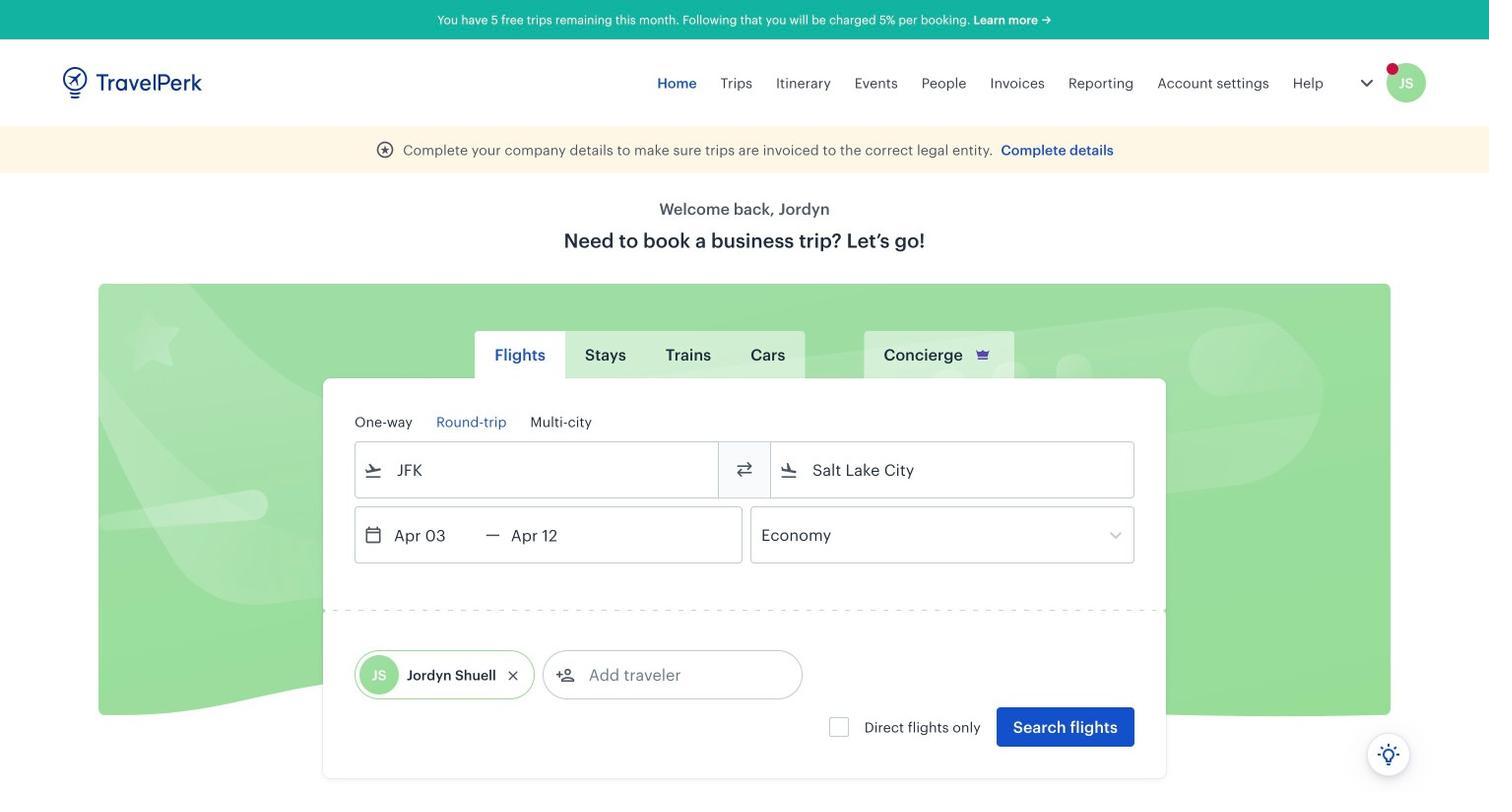 Task type: locate. For each thing, give the bounding box(es) containing it.
Add traveler search field
[[575, 659, 780, 691]]

To search field
[[799, 454, 1108, 486]]

From search field
[[383, 454, 693, 486]]

Depart text field
[[383, 507, 486, 562]]



Task type: vqa. For each thing, say whether or not it's contained in the screenshot.
ADD TRAVELER search box
yes



Task type: describe. For each thing, give the bounding box(es) containing it.
Return text field
[[500, 507, 603, 562]]



